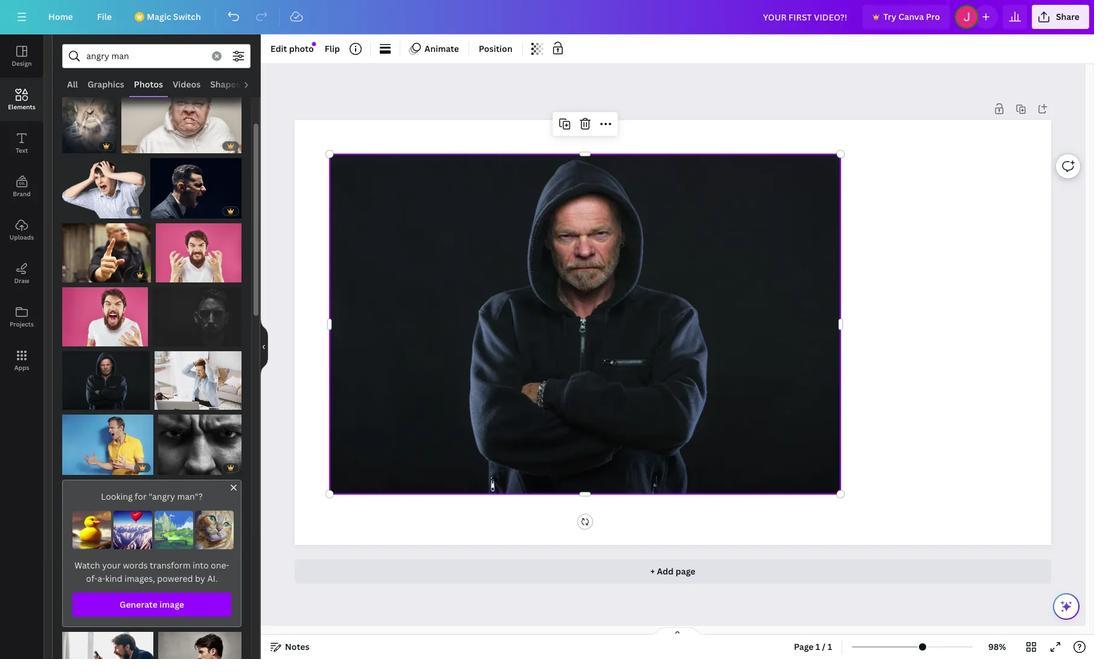 Task type: locate. For each thing, give the bounding box(es) containing it.
angry man image
[[62, 224, 151, 283], [158, 415, 242, 475]]

Search elements search field
[[86, 45, 205, 68]]

all
[[67, 79, 78, 90]]

1 horizontal spatial 1
[[828, 642, 832, 653]]

canva assistant image
[[1060, 600, 1074, 614]]

position button
[[474, 39, 518, 59]]

1 horizontal spatial angry man image
[[158, 415, 242, 475]]

angry man on smartphone image
[[62, 633, 153, 660]]

show pages image
[[649, 627, 707, 637]]

edit photo button
[[266, 39, 319, 59]]

looking
[[101, 491, 133, 503]]

design button
[[0, 34, 43, 78]]

text button
[[0, 121, 43, 165]]

flip
[[325, 43, 340, 54]]

"angry
[[149, 491, 175, 503]]

page
[[676, 566, 696, 578]]

audio button
[[245, 73, 279, 96]]

words
[[123, 560, 148, 572]]

side panel tab list
[[0, 34, 43, 382]]

edit
[[271, 43, 287, 54]]

share button
[[1032, 5, 1090, 29]]

0 horizontal spatial angry man image
[[62, 224, 151, 283]]

0 horizontal spatial 1
[[816, 642, 820, 653]]

animate
[[425, 43, 459, 54]]

shapes
[[210, 79, 240, 90]]

magic switch
[[147, 11, 201, 22]]

powered
[[157, 573, 193, 585]]

magic switch button
[[126, 5, 211, 29]]

1
[[816, 642, 820, 653], [828, 642, 832, 653]]

projects button
[[0, 295, 43, 339]]

design
[[12, 59, 32, 68]]

brand
[[13, 190, 31, 198]]

1 right /
[[828, 642, 832, 653]]

Design title text field
[[754, 5, 858, 29]]

graphics button
[[83, 73, 129, 96]]

notes
[[285, 642, 310, 653]]

photo
[[289, 43, 314, 54]]

try
[[884, 11, 897, 22]]

position
[[479, 43, 513, 54]]

your
[[102, 560, 121, 572]]

notes button
[[266, 638, 314, 657]]

1 left /
[[816, 642, 820, 653]]

/
[[822, 642, 826, 653]]

angry man shouting image
[[150, 158, 242, 219]]

projects
[[10, 320, 34, 329]]

kind
[[105, 573, 123, 585]]

text
[[16, 146, 28, 155]]

switch
[[173, 11, 201, 22]]

elements button
[[0, 78, 43, 121]]

apps
[[14, 364, 29, 372]]

graphics
[[88, 79, 124, 90]]

file button
[[87, 5, 122, 29]]

group
[[62, 73, 117, 153], [122, 73, 242, 153], [62, 151, 146, 219], [150, 151, 242, 219], [62, 216, 151, 283], [156, 216, 242, 283], [62, 280, 148, 347], [153, 280, 242, 347], [62, 344, 150, 410], [154, 344, 242, 410], [62, 408, 153, 475], [158, 408, 242, 475], [62, 625, 153, 660], [158, 625, 242, 660]]

draw button
[[0, 252, 43, 295]]

videos
[[173, 79, 201, 90]]

angry man yells on pink background stress irritability model image
[[156, 224, 242, 283]]

edit photo
[[271, 43, 314, 54]]

audio
[[250, 79, 274, 90]]

into
[[193, 560, 209, 572]]

1 1 from the left
[[816, 642, 820, 653]]

one-
[[211, 560, 229, 572]]

try canva pro
[[884, 11, 940, 22]]

animate button
[[405, 39, 464, 59]]

all button
[[62, 73, 83, 96]]

page
[[794, 642, 814, 653]]

uploads
[[10, 233, 34, 242]]



Task type: vqa. For each thing, say whether or not it's contained in the screenshot.
Magic Switch
yes



Task type: describe. For each thing, give the bounding box(es) containing it.
main menu bar
[[0, 0, 1095, 34]]

angry man with beard holds hands near face and stress irritability image
[[62, 288, 148, 347]]

magic
[[147, 11, 171, 22]]

hide image
[[260, 318, 268, 376]]

looking for "angry man"?
[[101, 491, 203, 503]]

videos button
[[168, 73, 206, 96]]

file
[[97, 11, 112, 22]]

new image
[[312, 42, 316, 46]]

images,
[[125, 573, 155, 585]]

flip button
[[320, 39, 345, 59]]

transform
[[150, 560, 191, 572]]

by
[[195, 573, 205, 585]]

draw
[[14, 277, 29, 285]]

ai.
[[207, 573, 218, 585]]

+ add page
[[651, 566, 696, 578]]

add
[[657, 566, 674, 578]]

1 vertical spatial angry man image
[[158, 415, 242, 475]]

photos
[[134, 79, 163, 90]]

of-
[[86, 573, 98, 585]]

share
[[1056, 11, 1080, 22]]

brand button
[[0, 165, 43, 208]]

shapes button
[[206, 73, 245, 96]]

angry man on blue background image
[[62, 415, 153, 475]]

uploads button
[[0, 208, 43, 252]]

man"?
[[177, 491, 203, 503]]

try canva pro button
[[863, 5, 950, 29]]

young man screaming with his hands on his head image
[[62, 158, 146, 219]]

elements
[[8, 103, 35, 111]]

generate
[[120, 599, 158, 611]]

page 1 / 1
[[794, 642, 832, 653]]

for
[[135, 491, 147, 503]]

generate image button
[[72, 593, 231, 617]]

0 vertical spatial angry man image
[[62, 224, 151, 283]]

watch
[[74, 560, 100, 572]]

angry man. image
[[158, 633, 242, 660]]

angry man image
[[122, 73, 242, 153]]

photos button
[[129, 73, 168, 96]]

image
[[160, 599, 184, 611]]

home link
[[39, 5, 83, 29]]

+
[[651, 566, 655, 578]]

watch your words transform into one- of-a-kind images, powered by ai.
[[74, 560, 229, 585]]

98%
[[989, 642, 1007, 653]]

angry man wearing hoodie on black background image
[[62, 352, 150, 410]]

monochrome photography of a man's face image
[[153, 288, 242, 347]]

canva
[[899, 11, 924, 22]]

+ add page button
[[295, 560, 1052, 584]]

98% button
[[978, 638, 1017, 657]]

home
[[48, 11, 73, 22]]

upset man shouting at desk image
[[154, 352, 242, 410]]

generate image
[[120, 599, 184, 611]]

2 1 from the left
[[828, 642, 832, 653]]

pro
[[926, 11, 940, 22]]

very angry man image
[[62, 73, 117, 153]]

a-
[[97, 573, 105, 585]]

apps button
[[0, 339, 43, 382]]



